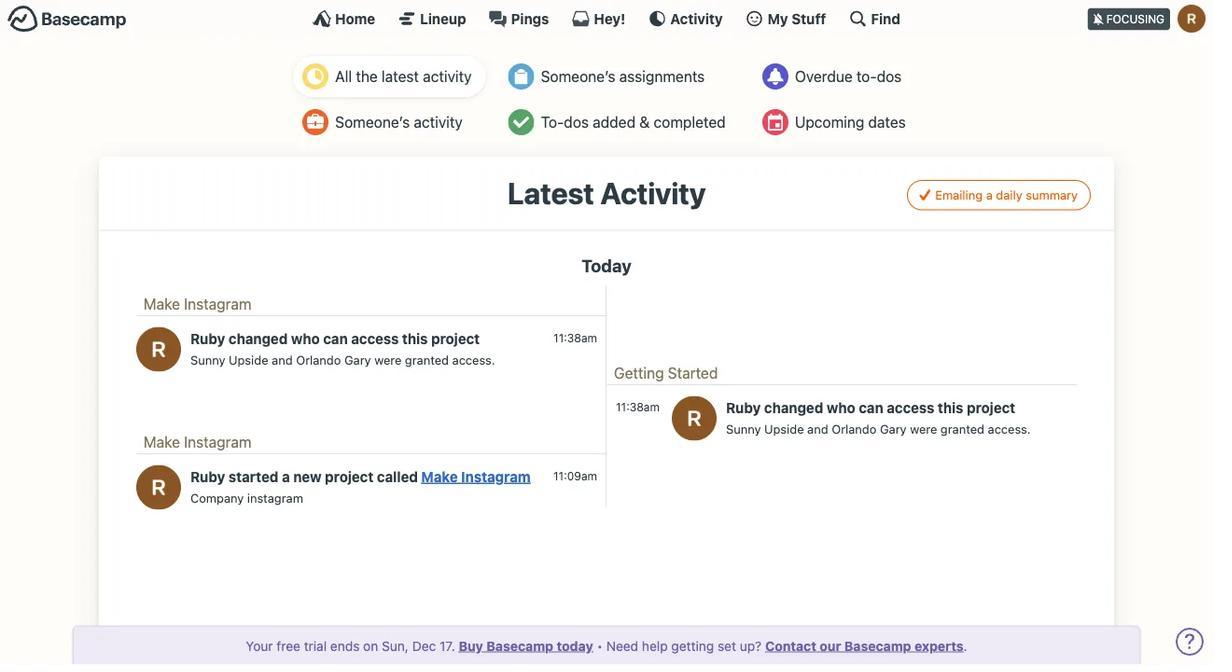 Task type: vqa. For each thing, say whether or not it's contained in the screenshot.
RUBY to the middle
yes



Task type: locate. For each thing, give the bounding box(es) containing it.
ruby changed who can access this project for make instagram
[[190, 331, 480, 347]]

lineup link
[[398, 9, 466, 28]]

basecamp right our
[[845, 638, 912, 654]]

0 horizontal spatial this
[[402, 331, 428, 347]]

0 vertical spatial make instagram
[[144, 296, 252, 313]]

0 vertical spatial instagram
[[184, 296, 252, 313]]

overdue
[[795, 68, 853, 85]]

activity
[[671, 10, 723, 27], [600, 175, 706, 211]]

0 vertical spatial access.
[[452, 353, 495, 367]]

someone's for someone's assignments
[[541, 68, 616, 85]]

ruby changed who can access this project for getting started
[[726, 400, 1016, 416]]

instagram
[[184, 296, 252, 313], [184, 434, 252, 451], [461, 469, 531, 485]]

1 make instagram from the top
[[144, 296, 252, 313]]

0 vertical spatial gary
[[344, 353, 371, 367]]

make instagram link for ruby started a new project called
[[144, 434, 252, 451]]

1 vertical spatial were
[[910, 422, 937, 436]]

1 vertical spatial ruby changed who can access this project
[[726, 400, 1016, 416]]

1 vertical spatial project
[[967, 400, 1016, 416]]

0 horizontal spatial upside
[[229, 353, 268, 367]]

1 horizontal spatial basecamp
[[845, 638, 912, 654]]

make
[[144, 296, 180, 313], [144, 434, 180, 451], [421, 469, 458, 485]]

make for ruby started a new project called
[[144, 434, 180, 451]]

0 vertical spatial activity
[[423, 68, 472, 85]]

1 vertical spatial access
[[887, 400, 935, 416]]

dos left added on the top of the page
[[564, 113, 589, 131]]

1 vertical spatial instagram
[[184, 434, 252, 451]]

a left new
[[282, 469, 290, 485]]

emailing a daily summary button
[[907, 180, 1091, 211]]

this
[[402, 331, 428, 347], [938, 400, 964, 416]]

1 vertical spatial ruby
[[726, 400, 761, 416]]

0 vertical spatial this
[[402, 331, 428, 347]]

1 horizontal spatial 11:38am element
[[616, 401, 660, 414]]

0 vertical spatial sunny upside and orlando gary were granted access.
[[190, 353, 495, 367]]

my stuff
[[768, 10, 826, 27]]

17.
[[440, 638, 455, 654]]

1 vertical spatial 11:38am
[[616, 401, 660, 414]]

0 vertical spatial orlando
[[296, 353, 341, 367]]

activity down &
[[600, 175, 706, 211]]

someone's
[[541, 68, 616, 85], [335, 113, 410, 131]]

someone's up to-
[[541, 68, 616, 85]]

0 horizontal spatial access.
[[452, 353, 495, 367]]

0 horizontal spatial were
[[374, 353, 402, 367]]

overdue to-dos
[[795, 68, 902, 85]]

0 horizontal spatial granted
[[405, 353, 449, 367]]

1 horizontal spatial a
[[986, 188, 993, 202]]

and
[[272, 353, 293, 367], [808, 422, 829, 436]]

a left daily
[[986, 188, 993, 202]]

company
[[190, 491, 244, 505]]

sunny for started
[[726, 422, 761, 436]]

1 vertical spatial granted
[[941, 422, 985, 436]]

granted
[[405, 353, 449, 367], [941, 422, 985, 436]]

1 horizontal spatial ruby changed who can access this project
[[726, 400, 1016, 416]]

can for getting started
[[859, 400, 884, 416]]

1 horizontal spatial gary
[[880, 422, 907, 436]]

11:38am element down the today
[[554, 332, 597, 345]]

&
[[640, 113, 650, 131]]

0 vertical spatial upside
[[229, 353, 268, 367]]

assignment image
[[508, 63, 535, 90]]

1 vertical spatial make instagram link
[[144, 434, 252, 451]]

0 vertical spatial 11:38am element
[[554, 332, 597, 345]]

•
[[597, 638, 603, 654]]

0 vertical spatial sunny
[[190, 353, 225, 367]]

0 vertical spatial can
[[323, 331, 348, 347]]

and for make instagram
[[272, 353, 293, 367]]

0 horizontal spatial who
[[291, 331, 320, 347]]

0 vertical spatial 11:38am
[[554, 332, 597, 345]]

0 horizontal spatial orlando
[[296, 353, 341, 367]]

ruby
[[190, 331, 225, 347], [726, 400, 761, 416], [190, 469, 225, 485]]

experts
[[915, 638, 964, 654]]

access. for getting started
[[988, 422, 1031, 436]]

someone's activity link
[[293, 102, 486, 143]]

11:38am element
[[554, 332, 597, 345], [616, 401, 660, 414]]

1 vertical spatial gary
[[880, 422, 907, 436]]

someone's activity
[[335, 113, 463, 131]]

activity inside the 'all the latest activity' link
[[423, 68, 472, 85]]

dos up 'dates'
[[877, 68, 902, 85]]

lineup
[[420, 10, 466, 27]]

1 horizontal spatial can
[[859, 400, 884, 416]]

0 vertical spatial ruby
[[190, 331, 225, 347]]

make instagram link for ruby changed who can access this project
[[144, 296, 252, 313]]

ruby changed who can access this project
[[190, 331, 480, 347], [726, 400, 1016, 416]]

upside
[[229, 353, 268, 367], [765, 422, 804, 436]]

0 vertical spatial make
[[144, 296, 180, 313]]

1 vertical spatial make
[[144, 434, 180, 451]]

0 horizontal spatial gary
[[344, 353, 371, 367]]

new
[[293, 469, 322, 485]]

were
[[374, 353, 402, 367], [910, 422, 937, 436]]

added
[[593, 113, 636, 131]]

0 vertical spatial access
[[351, 331, 399, 347]]

someone's down the
[[335, 113, 410, 131]]

make instagram
[[144, 296, 252, 313], [144, 434, 252, 451]]

1 horizontal spatial and
[[808, 422, 829, 436]]

2 vertical spatial make
[[421, 469, 458, 485]]

emailing
[[936, 188, 983, 202]]

2 horizontal spatial project
[[967, 400, 1016, 416]]

11:09am element
[[554, 470, 597, 483]]

and for getting started
[[808, 422, 829, 436]]

0 horizontal spatial and
[[272, 353, 293, 367]]

basecamp right buy
[[487, 638, 554, 654]]

0 vertical spatial granted
[[405, 353, 449, 367]]

0 vertical spatial activity
[[671, 10, 723, 27]]

ruby image for getting started 'link'
[[672, 396, 717, 441]]

make instagram link
[[144, 296, 252, 313], [144, 434, 252, 451], [421, 469, 531, 485]]

1 horizontal spatial project
[[431, 331, 480, 347]]

changed
[[229, 331, 288, 347], [764, 400, 824, 416]]

latest
[[382, 68, 419, 85]]

0 horizontal spatial changed
[[229, 331, 288, 347]]

0 horizontal spatial 11:38am element
[[554, 332, 597, 345]]

1 vertical spatial changed
[[764, 400, 824, 416]]

who
[[291, 331, 320, 347], [827, 400, 856, 416]]

dos
[[877, 68, 902, 85], [564, 113, 589, 131]]

schedule image
[[762, 109, 789, 135]]

our
[[820, 638, 841, 654]]

1 vertical spatial sunny upside and orlando gary were granted access.
[[726, 422, 1031, 436]]

sunny
[[190, 353, 225, 367], [726, 422, 761, 436]]

activity right 'latest'
[[423, 68, 472, 85]]

granted for getting started
[[941, 422, 985, 436]]

can
[[323, 331, 348, 347], [859, 400, 884, 416]]

0 horizontal spatial 11:38am
[[554, 332, 597, 345]]

0 vertical spatial project
[[431, 331, 480, 347]]

changed for started
[[764, 400, 824, 416]]

1 vertical spatial sunny
[[726, 422, 761, 436]]

1 horizontal spatial changed
[[764, 400, 824, 416]]

0 vertical spatial someone's
[[541, 68, 616, 85]]

1 vertical spatial activity
[[414, 113, 463, 131]]

0 horizontal spatial access
[[351, 331, 399, 347]]

ruby image for make instagram link for ruby started a new project called
[[136, 465, 181, 510]]

1 horizontal spatial upside
[[765, 422, 804, 436]]

upcoming
[[795, 113, 865, 131]]

0 horizontal spatial can
[[323, 331, 348, 347]]

0 horizontal spatial sunny upside and orlando gary were granted access.
[[190, 353, 495, 367]]

activity inside activity 'link'
[[671, 10, 723, 27]]

2 make instagram from the top
[[144, 434, 252, 451]]

0 vertical spatial ruby changed who can access this project
[[190, 331, 480, 347]]

todo image
[[508, 109, 535, 135]]

1 basecamp from the left
[[487, 638, 554, 654]]

0 vertical spatial who
[[291, 331, 320, 347]]

activity up assignments
[[671, 10, 723, 27]]

11:38am
[[554, 332, 597, 345], [616, 401, 660, 414]]

2 vertical spatial make instagram link
[[421, 469, 531, 485]]

getting
[[614, 365, 664, 382]]

1 horizontal spatial sunny upside and orlando gary were granted access.
[[726, 422, 1031, 436]]

daily
[[996, 188, 1023, 202]]

activity down 'all the latest activity' on the top left
[[414, 113, 463, 131]]

home
[[335, 10, 375, 27]]

activity link
[[648, 9, 723, 28]]

activity
[[423, 68, 472, 85], [414, 113, 463, 131]]

11:38am down getting
[[616, 401, 660, 414]]

project for make instagram
[[431, 331, 480, 347]]

2 vertical spatial ruby image
[[136, 465, 181, 510]]

gary for make instagram
[[344, 353, 371, 367]]

11:38am for make instagram
[[554, 332, 597, 345]]

1 horizontal spatial 11:38am
[[616, 401, 660, 414]]

access. for make instagram
[[452, 353, 495, 367]]

11:38am element down getting
[[616, 401, 660, 414]]

orlando
[[296, 353, 341, 367], [832, 422, 877, 436]]

0 horizontal spatial basecamp
[[487, 638, 554, 654]]

0 horizontal spatial ruby changed who can access this project
[[190, 331, 480, 347]]

someone's for someone's activity
[[335, 113, 410, 131]]

11:38am down the today
[[554, 332, 597, 345]]

0 vertical spatial make instagram link
[[144, 296, 252, 313]]

0 horizontal spatial a
[[282, 469, 290, 485]]

reports image
[[762, 63, 789, 90]]

1 horizontal spatial who
[[827, 400, 856, 416]]

0 vertical spatial ruby image
[[136, 327, 181, 372]]

ruby image
[[136, 327, 181, 372], [672, 396, 717, 441], [136, 465, 181, 510]]

0 horizontal spatial someone's
[[335, 113, 410, 131]]

ruby image for ruby changed who can access this project make instagram link
[[136, 327, 181, 372]]

1 vertical spatial this
[[938, 400, 964, 416]]

1 vertical spatial 11:38am element
[[616, 401, 660, 414]]

1 vertical spatial ruby image
[[672, 396, 717, 441]]

my
[[768, 10, 788, 27]]

11:38am element for make instagram
[[554, 332, 597, 345]]

access.
[[452, 353, 495, 367], [988, 422, 1031, 436]]

access
[[351, 331, 399, 347], [887, 400, 935, 416]]

ruby for instagram
[[190, 331, 225, 347]]

1 horizontal spatial sunny
[[726, 422, 761, 436]]

1 vertical spatial who
[[827, 400, 856, 416]]

0 vertical spatial a
[[986, 188, 993, 202]]

1 horizontal spatial access
[[887, 400, 935, 416]]

upside for instagram
[[229, 353, 268, 367]]

0 vertical spatial and
[[272, 353, 293, 367]]

1 vertical spatial make instagram
[[144, 434, 252, 451]]

find button
[[849, 9, 901, 28]]

0 vertical spatial dos
[[877, 68, 902, 85]]

pings button
[[489, 9, 549, 28]]

.
[[964, 638, 968, 654]]

1 horizontal spatial granted
[[941, 422, 985, 436]]

0 vertical spatial changed
[[229, 331, 288, 347]]

free
[[277, 638, 301, 654]]

sunny upside and orlando gary were granted access.
[[190, 353, 495, 367], [726, 422, 1031, 436]]

1 vertical spatial and
[[808, 422, 829, 436]]

1 vertical spatial orlando
[[832, 422, 877, 436]]

1 horizontal spatial this
[[938, 400, 964, 416]]

1 horizontal spatial dos
[[877, 68, 902, 85]]

1 horizontal spatial were
[[910, 422, 937, 436]]

a
[[986, 188, 993, 202], [282, 469, 290, 485]]

1 horizontal spatial orlando
[[832, 422, 877, 436]]

1 vertical spatial upside
[[765, 422, 804, 436]]

stuff
[[792, 10, 826, 27]]

to-
[[857, 68, 877, 85]]

1 horizontal spatial someone's
[[541, 68, 616, 85]]

changed for instagram
[[229, 331, 288, 347]]



Task type: describe. For each thing, give the bounding box(es) containing it.
instagram
[[247, 491, 303, 505]]

find
[[871, 10, 901, 27]]

make instagram for ruby changed who can access this project
[[144, 296, 252, 313]]

instagram for ruby started a new project called
[[184, 434, 252, 451]]

all
[[335, 68, 352, 85]]

upside for started
[[765, 422, 804, 436]]

main element
[[0, 0, 1213, 36]]

orlando for make instagram
[[296, 353, 341, 367]]

dec
[[412, 638, 436, 654]]

access for make instagram
[[351, 331, 399, 347]]

activity inside someone's activity link
[[414, 113, 463, 131]]

ruby image
[[1178, 5, 1206, 33]]

emailing a daily summary
[[936, 188, 1078, 202]]

today
[[557, 638, 593, 654]]

access for getting started
[[887, 400, 935, 416]]

2 vertical spatial instagram
[[461, 469, 531, 485]]

started
[[668, 365, 718, 382]]

11:38am element for getting started
[[616, 401, 660, 414]]

ruby started a new project called make instagram
[[190, 469, 531, 485]]

gary for getting started
[[880, 422, 907, 436]]

your free trial ends on sun, dec 17. buy basecamp today • need help getting set up? contact our basecamp experts .
[[246, 638, 968, 654]]

set
[[718, 638, 736, 654]]

completed
[[654, 113, 726, 131]]

all the latest activity
[[335, 68, 472, 85]]

were for getting started
[[910, 422, 937, 436]]

today
[[582, 255, 632, 276]]

make instagram for ruby started a new project called
[[144, 434, 252, 451]]

a inside emailing a daily summary "button"
[[986, 188, 993, 202]]

switch accounts image
[[7, 5, 127, 34]]

need
[[606, 638, 639, 654]]

activity report image
[[303, 63, 329, 90]]

1 vertical spatial activity
[[600, 175, 706, 211]]

11:38am for getting started
[[616, 401, 660, 414]]

latest activity
[[508, 175, 706, 211]]

ruby for started
[[726, 400, 761, 416]]

home link
[[313, 9, 375, 28]]

sunny upside and orlando gary were granted access. for getting started
[[726, 422, 1031, 436]]

who for getting started
[[827, 400, 856, 416]]

buy basecamp today link
[[459, 638, 593, 654]]

hey!
[[594, 10, 626, 27]]

someone's assignments link
[[499, 56, 740, 97]]

this for getting started
[[938, 400, 964, 416]]

2 vertical spatial ruby
[[190, 469, 225, 485]]

help
[[642, 638, 668, 654]]

can for make instagram
[[323, 331, 348, 347]]

to-dos added & completed
[[541, 113, 726, 131]]

on
[[363, 638, 378, 654]]

focusing
[[1107, 13, 1165, 26]]

contact our basecamp experts link
[[765, 638, 964, 654]]

summary
[[1026, 188, 1078, 202]]

0 horizontal spatial project
[[325, 469, 374, 485]]

trial
[[304, 638, 327, 654]]

project for getting started
[[967, 400, 1016, 416]]

who for make instagram
[[291, 331, 320, 347]]

overdue to-dos link
[[753, 56, 920, 97]]

called
[[377, 469, 418, 485]]

ends
[[330, 638, 360, 654]]

sun,
[[382, 638, 409, 654]]

upcoming dates link
[[753, 102, 920, 143]]

this for make instagram
[[402, 331, 428, 347]]

contact
[[765, 638, 817, 654]]

sunny upside and orlando gary were granted access. for make instagram
[[190, 353, 495, 367]]

dates
[[869, 113, 906, 131]]

person report image
[[303, 109, 329, 135]]

my stuff button
[[745, 9, 826, 28]]

buy
[[459, 638, 483, 654]]

sunny for instagram
[[190, 353, 225, 367]]

granted for make instagram
[[405, 353, 449, 367]]

were for make instagram
[[374, 353, 402, 367]]

focusing button
[[1088, 0, 1213, 36]]

all the latest activity link
[[293, 56, 486, 97]]

to-dos added & completed link
[[499, 102, 740, 143]]

11:09am
[[554, 470, 597, 483]]

instagram for ruby changed who can access this project
[[184, 296, 252, 313]]

pings
[[511, 10, 549, 27]]

your
[[246, 638, 273, 654]]

1 vertical spatial a
[[282, 469, 290, 485]]

getting
[[672, 638, 714, 654]]

hey! button
[[572, 9, 626, 28]]

getting started link
[[614, 365, 718, 382]]

assignments
[[620, 68, 705, 85]]

make for ruby changed who can access this project
[[144, 296, 180, 313]]

latest
[[508, 175, 594, 211]]

2 basecamp from the left
[[845, 638, 912, 654]]

someone's assignments
[[541, 68, 705, 85]]

orlando for getting started
[[832, 422, 877, 436]]

getting started
[[614, 365, 718, 382]]

upcoming dates
[[795, 113, 906, 131]]

up?
[[740, 638, 762, 654]]

0 horizontal spatial dos
[[564, 113, 589, 131]]

to-
[[541, 113, 564, 131]]

started
[[229, 469, 279, 485]]

company instagram
[[190, 491, 303, 505]]

the
[[356, 68, 378, 85]]



